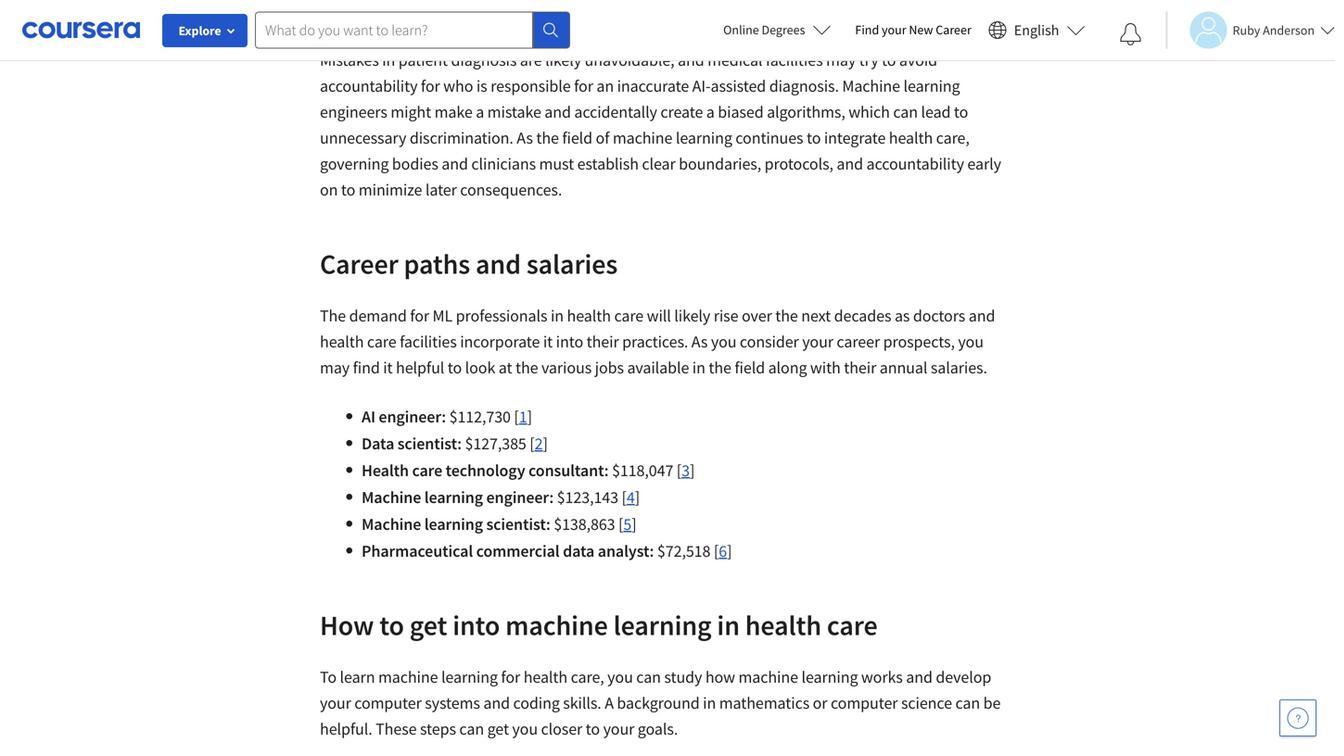 Task type: describe. For each thing, give the bounding box(es) containing it.
machine inside mistakes in patient diagnosis are likely unavoidable, and medical facilities may try to avoid accountability for who is responsible for an inaccurate ai-assisted diagnosis. machine learning engineers might make a mistake and accidentally create a biased algorithms, which can lead to unnecessary discrimination. as the field of machine learning continues to  integrate health care, governing bodies and clinicians must establish clear boundaries, protocols, and accountability early on to minimize later consequences.
[[613, 128, 673, 148]]

mathematics
[[719, 693, 810, 714]]

you down rise
[[711, 332, 737, 352]]

create
[[661, 102, 703, 122]]

health down the the
[[320, 332, 364, 352]]

0 horizontal spatial career
[[320, 247, 398, 281]]

4
[[627, 487, 635, 508]]

goals.
[[638, 719, 678, 740]]

6 link
[[719, 541, 727, 562]]

for inside the demand for ml professionals in health care will likely rise over the next decades as doctors and health care facilities incorporate it into their practices. as you consider your career prospects, you may find it helpful to look at the various jobs available in the field along with their annual salaries.
[[410, 306, 429, 326]]

can down systems on the bottom
[[459, 719, 484, 740]]

study
[[664, 667, 702, 688]]

machine up mathematics
[[739, 667, 798, 688]]

boundaries,
[[679, 153, 761, 174]]

inaccurate
[[617, 76, 689, 96]]

clear
[[642, 153, 676, 174]]

anderson
[[1263, 22, 1315, 38]]

1 horizontal spatial engineer:
[[486, 487, 554, 508]]

2
[[535, 434, 543, 454]]

career paths and salaries
[[320, 247, 618, 281]]

as
[[895, 306, 910, 326]]

be
[[984, 693, 1001, 714]]

prospects,
[[883, 332, 955, 352]]

learning up boundaries,
[[676, 128, 732, 148]]

algorithms,
[[767, 102, 845, 122]]

your inside the demand for ml professionals in health care will likely rise over the next decades as doctors and health care facilities incorporate it into their practices. as you consider your career prospects, you may find it helpful to look at the various jobs available in the field along with their annual salaries.
[[802, 332, 834, 352]]

will
[[647, 306, 671, 326]]

$118,047
[[612, 460, 674, 481]]

find your new career
[[855, 21, 972, 38]]

and up science
[[906, 667, 933, 688]]

annual
[[880, 357, 928, 378]]

$123,143
[[557, 487, 619, 508]]

1 vertical spatial machine
[[362, 487, 421, 508]]

show notifications image
[[1120, 23, 1142, 45]]

governing
[[320, 153, 389, 174]]

6
[[719, 541, 727, 562]]

can inside mistakes in patient diagnosis are likely unavoidable, and medical facilities may try to avoid accountability for who is responsible for an inaccurate ai-assisted diagnosis. machine learning engineers might make a mistake and accidentally create a biased algorithms, which can lead to unnecessary discrimination. as the field of machine learning continues to  integrate health care, governing bodies and clinicians must establish clear boundaries, protocols, and accountability early on to minimize later consequences.
[[893, 102, 918, 122]]

the right the at
[[516, 357, 538, 378]]

helpful.
[[320, 719, 372, 740]]

practices.
[[622, 332, 688, 352]]

in up how
[[717, 608, 740, 643]]

learning up or
[[802, 667, 858, 688]]

as inside the demand for ml professionals in health care will likely rise over the next decades as doctors and health care facilities incorporate it into their practices. as you consider your career prospects, you may find it helpful to look at the various jobs available in the field along with their annual salaries.
[[692, 332, 708, 352]]

pharmaceutical
[[362, 541, 473, 562]]

salaries.
[[931, 357, 987, 378]]

is
[[476, 76, 487, 96]]

doctors
[[913, 306, 966, 326]]

online
[[723, 21, 759, 38]]

facilities inside mistakes in patient diagnosis are likely unavoidable, and medical facilities may try to avoid accountability for who is responsible for an inaccurate ai-assisted diagnosis. machine learning engineers might make a mistake and accidentally create a biased algorithms, which can lead to unnecessary discrimination. as the field of machine learning continues to  integrate health care, governing bodies and clinicians must establish clear boundaries, protocols, and accountability early on to minimize later consequences.
[[766, 50, 823, 70]]

commercial
[[476, 541, 560, 562]]

likely inside the demand for ml professionals in health care will likely rise over the next decades as doctors and health care facilities incorporate it into their practices. as you consider your career prospects, you may find it helpful to look at the various jobs available in the field along with their annual salaries.
[[674, 306, 711, 326]]

1 link
[[519, 407, 527, 427]]

learning up the pharmaceutical
[[424, 514, 483, 535]]

1 a from the left
[[476, 102, 484, 122]]

the
[[320, 306, 346, 326]]

your down to
[[320, 693, 351, 714]]

1 horizontal spatial their
[[844, 357, 877, 378]]

online degrees button
[[709, 9, 846, 50]]

[ up $127,385
[[514, 407, 519, 427]]

how to get into machine learning in health care
[[320, 608, 878, 643]]

3 link
[[682, 460, 690, 481]]

english
[[1014, 21, 1059, 39]]

decades
[[834, 306, 892, 326]]

for inside to learn machine learning for health care, you can study how machine learning works and develop your computer systems and coding skills. a background in mathematics or computer science can be helpful. these steps can get you closer to your goals.
[[501, 667, 520, 688]]

to learn machine learning for health care, you can study how machine learning works and develop your computer systems and coding skills. a background in mathematics or computer science can be helpful. these steps can get you closer to your goals.
[[320, 667, 1001, 740]]

learning up systems on the bottom
[[441, 667, 498, 688]]

and down discrimination.
[[442, 153, 468, 174]]

your right find
[[882, 21, 907, 38]]

next
[[801, 306, 831, 326]]

field for of
[[562, 128, 593, 148]]

care, inside mistakes in patient diagnosis are likely unavoidable, and medical facilities may try to avoid accountability for who is responsible for an inaccurate ai-assisted diagnosis. machine learning engineers might make a mistake and accidentally create a biased algorithms, which can lead to unnecessary discrimination. as the field of machine learning continues to  integrate health care, governing bodies and clinicians must establish clear boundaries, protocols, and accountability early on to minimize later consequences.
[[936, 128, 970, 148]]

0 vertical spatial engineer:
[[379, 407, 446, 427]]

learning up lead
[[904, 76, 960, 96]]

diagnosis
[[451, 50, 517, 70]]

consider
[[740, 332, 799, 352]]

to right on on the top left
[[341, 179, 355, 200]]

to
[[320, 667, 337, 688]]

3
[[682, 460, 690, 481]]

0 vertical spatial their
[[587, 332, 619, 352]]

ai engineer: $112,730 [ 1 ] data scientist: $127,385 [ 2 ] health care technology consultant: $118,047 [ 3 ] machine learning engineer: $123,143 [ 4 ] machine learning scientist: $138,863 [ 5 ] pharmaceutical commercial data analyst: $72,518 [ 6 ]
[[362, 407, 732, 562]]

career
[[837, 332, 880, 352]]

bodies
[[392, 153, 438, 174]]

5
[[624, 514, 632, 535]]

integrate
[[824, 128, 886, 148]]

who
[[443, 76, 473, 96]]

rise
[[714, 306, 739, 326]]

2 computer from the left
[[831, 693, 898, 714]]

1 horizontal spatial scientist:
[[486, 514, 551, 535]]

to inside to learn machine learning for health care, you can study how machine learning works and develop your computer systems and coding skills. a background in mathematics or computer science can be helpful. these steps can get you closer to your goals.
[[586, 719, 600, 740]]

and down integrate
[[837, 153, 863, 174]]

help center image
[[1287, 708, 1309, 730]]

and down responsible
[[545, 102, 571, 122]]

you up 'a' in the left bottom of the page
[[608, 667, 633, 688]]

steps
[[420, 719, 456, 740]]

and inside the demand for ml professionals in health care will likely rise over the next decades as doctors and health care facilities incorporate it into their practices. as you consider your career prospects, you may find it helpful to look at the various jobs available in the field along with their annual salaries.
[[969, 306, 995, 326]]

in up various
[[551, 306, 564, 326]]

how
[[706, 667, 735, 688]]

to inside the demand for ml professionals in health care will likely rise over the next decades as doctors and health care facilities incorporate it into their practices. as you consider your career prospects, you may find it helpful to look at the various jobs available in the field along with their annual salaries.
[[448, 357, 462, 378]]

systems
[[425, 693, 480, 714]]

to right try
[[882, 50, 896, 70]]

1 computer from the left
[[354, 693, 422, 714]]

assisted
[[711, 76, 766, 96]]

english button
[[981, 0, 1093, 60]]

in inside mistakes in patient diagnosis are likely unavoidable, and medical facilities may try to avoid accountability for who is responsible for an inaccurate ai-assisted diagnosis. machine learning engineers might make a mistake and accidentally create a biased algorithms, which can lead to unnecessary discrimination. as the field of machine learning continues to  integrate health care, governing bodies and clinicians must establish clear boundaries, protocols, and accountability early on to minimize later consequences.
[[382, 50, 395, 70]]

can up background
[[636, 667, 661, 688]]

coursera image
[[22, 15, 140, 45]]

are
[[520, 50, 542, 70]]

early
[[968, 153, 1001, 174]]

5 link
[[624, 514, 632, 535]]

into inside the demand for ml professionals in health care will likely rise over the next decades as doctors and health care facilities incorporate it into their practices. as you consider your career prospects, you may find it helpful to look at the various jobs available in the field along with their annual salaries.
[[556, 332, 583, 352]]

science
[[901, 693, 952, 714]]

how
[[320, 608, 374, 643]]

machine inside mistakes in patient diagnosis are likely unavoidable, and medical facilities may try to avoid accountability for who is responsible for an inaccurate ai-assisted diagnosis. machine learning engineers might make a mistake and accidentally create a biased algorithms, which can lead to unnecessary discrimination. as the field of machine learning continues to  integrate health care, governing bodies and clinicians must establish clear boundaries, protocols, and accountability early on to minimize later consequences.
[[842, 76, 900, 96]]

clinicians
[[471, 153, 536, 174]]

can left be
[[956, 693, 980, 714]]

1 vertical spatial it
[[383, 357, 393, 378]]

biased
[[718, 102, 764, 122]]

which
[[849, 102, 890, 122]]

the down rise
[[709, 357, 732, 378]]

paths
[[404, 247, 470, 281]]

engineers
[[320, 102, 387, 122]]

care up works
[[827, 608, 878, 643]]

for left an
[[574, 76, 593, 96]]

ruby
[[1233, 22, 1260, 38]]

on
[[320, 179, 338, 200]]

get inside to learn machine learning for health care, you can study how machine learning works and develop your computer systems and coding skills. a background in mathematics or computer science can be helpful. these steps can get you closer to your goals.
[[487, 719, 509, 740]]



Task type: locate. For each thing, give the bounding box(es) containing it.
machine up the pharmaceutical
[[362, 514, 421, 535]]

various
[[542, 357, 592, 378]]

machine up which
[[842, 76, 900, 96]]

0 vertical spatial likely
[[545, 50, 581, 70]]

to right the how
[[379, 608, 404, 643]]

ruby anderson
[[1233, 22, 1315, 38]]

find your new career link
[[846, 19, 981, 42]]

0 horizontal spatial field
[[562, 128, 593, 148]]

consultant:
[[529, 460, 609, 481]]

facilities up helpful
[[400, 332, 457, 352]]

into up systems on the bottom
[[453, 608, 500, 643]]

or
[[813, 693, 828, 714]]

1 vertical spatial field
[[735, 357, 765, 378]]

may inside mistakes in patient diagnosis are likely unavoidable, and medical facilities may try to avoid accountability for who is responsible for an inaccurate ai-assisted diagnosis. machine learning engineers might make a mistake and accidentally create a biased algorithms, which can lead to unnecessary discrimination. as the field of machine learning continues to  integrate health care, governing bodies and clinicians must establish clear boundaries, protocols, and accountability early on to minimize later consequences.
[[826, 50, 856, 70]]

establish
[[577, 153, 639, 174]]

care left will
[[614, 306, 644, 326]]

in down how
[[703, 693, 716, 714]]

consequences.
[[460, 179, 562, 200]]

for left ml
[[410, 306, 429, 326]]

1 vertical spatial accountability
[[867, 153, 964, 174]]

the
[[536, 128, 559, 148], [775, 306, 798, 326], [516, 357, 538, 378], [709, 357, 732, 378]]

the left next
[[775, 306, 798, 326]]

look
[[465, 357, 495, 378]]

1 horizontal spatial likely
[[674, 306, 711, 326]]

scientist: right data
[[398, 434, 462, 454]]

and left coding
[[483, 693, 510, 714]]

to right lead
[[954, 102, 968, 122]]

make
[[435, 102, 473, 122]]

helpful
[[396, 357, 444, 378]]

you up salaries.
[[958, 332, 984, 352]]

$127,385
[[465, 434, 527, 454]]

avoid
[[899, 50, 937, 70]]

learning up study
[[614, 608, 712, 643]]

facilities up diagnosis. at the right of page
[[766, 50, 823, 70]]

a down ai-
[[706, 102, 715, 122]]

0 horizontal spatial their
[[587, 332, 619, 352]]

facilities
[[766, 50, 823, 70], [400, 332, 457, 352]]

0 vertical spatial get
[[410, 608, 447, 643]]

along
[[768, 357, 807, 378]]

unnecessary
[[320, 128, 406, 148]]

engineer: down technology
[[486, 487, 554, 508]]

health down salaries
[[567, 306, 611, 326]]

0 horizontal spatial may
[[320, 357, 350, 378]]

in right available
[[693, 357, 706, 378]]

try
[[859, 50, 879, 70]]

0 horizontal spatial accountability
[[320, 76, 418, 96]]

1 vertical spatial facilities
[[400, 332, 457, 352]]

[ right $127,385
[[530, 434, 535, 454]]

0 horizontal spatial likely
[[545, 50, 581, 70]]

1 vertical spatial their
[[844, 357, 877, 378]]

unavoidable,
[[585, 50, 675, 70]]

0 vertical spatial it
[[543, 332, 553, 352]]

1 horizontal spatial career
[[936, 21, 972, 38]]

0 vertical spatial may
[[826, 50, 856, 70]]

and right doctors
[[969, 306, 995, 326]]

health inside mistakes in patient diagnosis are likely unavoidable, and medical facilities may try to avoid accountability for who is responsible for an inaccurate ai-assisted diagnosis. machine learning engineers might make a mistake and accidentally create a biased algorithms, which can lead to unnecessary discrimination. as the field of machine learning continues to  integrate health care, governing bodies and clinicians must establish clear boundaries, protocols, and accountability early on to minimize later consequences.
[[889, 128, 933, 148]]

0 horizontal spatial a
[[476, 102, 484, 122]]

field
[[562, 128, 593, 148], [735, 357, 765, 378]]

1 horizontal spatial facilities
[[766, 50, 823, 70]]

[ up 5 at left bottom
[[622, 487, 627, 508]]

1 horizontal spatial a
[[706, 102, 715, 122]]

mistakes
[[320, 50, 379, 70]]

[ right $118,047
[[677, 460, 682, 481]]

health
[[362, 460, 409, 481]]

in
[[382, 50, 395, 70], [551, 306, 564, 326], [693, 357, 706, 378], [717, 608, 740, 643], [703, 693, 716, 714]]

the inside mistakes in patient diagnosis are likely unavoidable, and medical facilities may try to avoid accountability for who is responsible for an inaccurate ai-assisted diagnosis. machine learning engineers might make a mistake and accidentally create a biased algorithms, which can lead to unnecessary discrimination. as the field of machine learning continues to  integrate health care, governing bodies and clinicians must establish clear boundaries, protocols, and accountability early on to minimize later consequences.
[[536, 128, 559, 148]]

2 vertical spatial machine
[[362, 514, 421, 535]]

0 horizontal spatial get
[[410, 608, 447, 643]]

their down career
[[844, 357, 877, 378]]

likely right are
[[545, 50, 581, 70]]

may left try
[[826, 50, 856, 70]]

0 horizontal spatial it
[[383, 357, 393, 378]]

and up ai-
[[678, 50, 704, 70]]

[ right $72,518 on the bottom
[[714, 541, 719, 562]]

machine
[[613, 128, 673, 148], [506, 608, 608, 643], [378, 667, 438, 688], [739, 667, 798, 688]]

medical
[[708, 50, 763, 70]]

field left of
[[562, 128, 593, 148]]

0 vertical spatial accountability
[[320, 76, 418, 96]]

1 vertical spatial into
[[453, 608, 500, 643]]

can left lead
[[893, 102, 918, 122]]

0 vertical spatial machine
[[842, 76, 900, 96]]

professionals
[[456, 306, 548, 326]]

care,
[[936, 128, 970, 148], [571, 667, 604, 688]]

develop
[[936, 667, 992, 688]]

care, inside to learn machine learning for health care, you can study how machine learning works and develop your computer systems and coding skills. a background in mathematics or computer science can be helpful. these steps can get you closer to your goals.
[[571, 667, 604, 688]]

0 vertical spatial as
[[517, 128, 533, 148]]

at
[[499, 357, 512, 378]]

accountability down lead
[[867, 153, 964, 174]]

0 horizontal spatial facilities
[[400, 332, 457, 352]]

health down lead
[[889, 128, 933, 148]]

machine
[[842, 76, 900, 96], [362, 487, 421, 508], [362, 514, 421, 535]]

data
[[362, 434, 394, 454]]

your down next
[[802, 332, 834, 352]]

0 horizontal spatial as
[[517, 128, 533, 148]]

may
[[826, 50, 856, 70], [320, 357, 350, 378]]

0 vertical spatial facilities
[[766, 50, 823, 70]]

0 horizontal spatial into
[[453, 608, 500, 643]]

care down demand
[[367, 332, 397, 352]]

these
[[376, 719, 417, 740]]

1 vertical spatial career
[[320, 247, 398, 281]]

1 horizontal spatial field
[[735, 357, 765, 378]]

1 vertical spatial care,
[[571, 667, 604, 688]]

1 horizontal spatial care,
[[936, 128, 970, 148]]

to down the algorithms,
[[807, 128, 821, 148]]

[ up analyst: on the bottom of the page
[[619, 514, 624, 535]]

for down patient
[[421, 76, 440, 96]]

mistakes in patient diagnosis are likely unavoidable, and medical facilities may try to avoid accountability for who is responsible for an inaccurate ai-assisted diagnosis. machine learning engineers might make a mistake and accidentally create a biased algorithms, which can lead to unnecessary discrimination. as the field of machine learning continues to  integrate health care, governing bodies and clinicians must establish clear boundaries, protocols, and accountability early on to minimize later consequences.
[[320, 50, 1001, 200]]

2 a from the left
[[706, 102, 715, 122]]

What do you want to learn? text field
[[255, 12, 533, 49]]

0 horizontal spatial care,
[[571, 667, 604, 688]]

might
[[391, 102, 431, 122]]

1 vertical spatial as
[[692, 332, 708, 352]]

as down 'mistake'
[[517, 128, 533, 148]]

closer
[[541, 719, 583, 740]]

as right practices.
[[692, 332, 708, 352]]

it right find
[[383, 357, 393, 378]]

care inside the 'ai engineer: $112,730 [ 1 ] data scientist: $127,385 [ 2 ] health care technology consultant: $118,047 [ 3 ] machine learning engineer: $123,143 [ 4 ] machine learning scientist: $138,863 [ 5 ] pharmaceutical commercial data analyst: $72,518 [ 6 ]'
[[412, 460, 442, 481]]

protocols,
[[765, 153, 834, 174]]

1 horizontal spatial accountability
[[867, 153, 964, 174]]

may inside the demand for ml professionals in health care will likely rise over the next decades as doctors and health care facilities incorporate it into their practices. as you consider your career prospects, you may find it helpful to look at the various jobs available in the field along with their annual salaries.
[[320, 357, 350, 378]]

1 vertical spatial engineer:
[[486, 487, 554, 508]]

scientist: up commercial
[[486, 514, 551, 535]]

a down the is
[[476, 102, 484, 122]]

degrees
[[762, 21, 805, 38]]

into up various
[[556, 332, 583, 352]]

data
[[563, 541, 595, 562]]

1 vertical spatial scientist:
[[486, 514, 551, 535]]

1 vertical spatial likely
[[674, 306, 711, 326]]

1 horizontal spatial may
[[826, 50, 856, 70]]

career up demand
[[320, 247, 398, 281]]

field down consider
[[735, 357, 765, 378]]

ai-
[[692, 76, 711, 96]]

patient
[[399, 50, 448, 70]]

a
[[605, 693, 614, 714]]

coding
[[513, 693, 560, 714]]

0 vertical spatial scientist:
[[398, 434, 462, 454]]

your
[[882, 21, 907, 38], [802, 332, 834, 352], [320, 693, 351, 714], [603, 719, 635, 740]]

find
[[855, 21, 879, 38]]

1
[[519, 407, 527, 427]]

field inside mistakes in patient diagnosis are likely unavoidable, and medical facilities may try to avoid accountability for who is responsible for an inaccurate ai-assisted diagnosis. machine learning engineers might make a mistake and accidentally create a biased algorithms, which can lead to unnecessary discrimination. as the field of machine learning continues to  integrate health care, governing bodies and clinicians must establish clear boundaries, protocols, and accountability early on to minimize later consequences.
[[562, 128, 593, 148]]

the demand for ml professionals in health care will likely rise over the next decades as doctors and health care facilities incorporate it into their practices. as you consider your career prospects, you may find it helpful to look at the various jobs available in the field along with their annual salaries.
[[320, 306, 995, 378]]

with
[[810, 357, 841, 378]]

the up must
[[536, 128, 559, 148]]

1 horizontal spatial as
[[692, 332, 708, 352]]

0 vertical spatial into
[[556, 332, 583, 352]]

machine down health
[[362, 487, 421, 508]]

care, down lead
[[936, 128, 970, 148]]

of
[[596, 128, 610, 148]]

discrimination.
[[410, 128, 514, 148]]

1 vertical spatial may
[[320, 357, 350, 378]]

must
[[539, 153, 574, 174]]

health up coding
[[524, 667, 568, 688]]

to left look
[[448, 357, 462, 378]]

your down 'a' in the left bottom of the page
[[603, 719, 635, 740]]

ai
[[362, 407, 375, 427]]

care right health
[[412, 460, 442, 481]]

ml
[[433, 306, 453, 326]]

health inside to learn machine learning for health care, you can study how machine learning works and develop your computer systems and coding skills. a background in mathematics or computer science can be helpful. these steps can get you closer to your goals.
[[524, 667, 568, 688]]

machine right learn
[[378, 667, 438, 688]]

health up mathematics
[[745, 608, 822, 643]]

None search field
[[255, 12, 570, 49]]

it up various
[[543, 332, 553, 352]]

0 horizontal spatial scientist:
[[398, 434, 462, 454]]

learning
[[904, 76, 960, 96], [676, 128, 732, 148], [424, 487, 483, 508], [424, 514, 483, 535], [614, 608, 712, 643], [441, 667, 498, 688], [802, 667, 858, 688]]

1 horizontal spatial into
[[556, 332, 583, 352]]

$112,730
[[449, 407, 511, 427]]

health
[[889, 128, 933, 148], [567, 306, 611, 326], [320, 332, 364, 352], [745, 608, 822, 643], [524, 667, 568, 688]]

likely right will
[[674, 306, 711, 326]]

machine down "data"
[[506, 608, 608, 643]]

for up coding
[[501, 667, 520, 688]]

0 vertical spatial career
[[936, 21, 972, 38]]

facilities inside the demand for ml professionals in health care will likely rise over the next decades as doctors and health care facilities incorporate it into their practices. as you consider your career prospects, you may find it helpful to look at the various jobs available in the field along with their annual salaries.
[[400, 332, 457, 352]]

accidentally
[[574, 102, 657, 122]]

technology
[[446, 460, 525, 481]]

in inside to learn machine learning for health care, you can study how machine learning works and develop your computer systems and coding skills. a background in mathematics or computer science can be helpful. these steps can get you closer to your goals.
[[703, 693, 716, 714]]

may left find
[[320, 357, 350, 378]]

1 vertical spatial get
[[487, 719, 509, 740]]

0 horizontal spatial computer
[[354, 693, 422, 714]]

2 link
[[535, 434, 543, 454]]

explore
[[178, 22, 221, 39]]

care, up "skills." in the bottom left of the page
[[571, 667, 604, 688]]

computer up these
[[354, 693, 422, 714]]

an
[[597, 76, 614, 96]]

field for along
[[735, 357, 765, 378]]

as inside mistakes in patient diagnosis are likely unavoidable, and medical facilities may try to avoid accountability for who is responsible for an inaccurate ai-assisted diagnosis. machine learning engineers might make a mistake and accidentally create a biased algorithms, which can lead to unnecessary discrimination. as the field of machine learning continues to  integrate health care, governing bodies and clinicians must establish clear boundaries, protocols, and accountability early on to minimize later consequences.
[[517, 128, 533, 148]]

field inside the demand for ml professionals in health care will likely rise over the next decades as doctors and health care facilities incorporate it into their practices. as you consider your career prospects, you may find it helpful to look at the various jobs available in the field along with their annual salaries.
[[735, 357, 765, 378]]

machine up clear
[[613, 128, 673, 148]]

explore button
[[162, 14, 248, 47]]

computer down works
[[831, 693, 898, 714]]

online degrees
[[723, 21, 805, 38]]

get down the pharmaceutical
[[410, 608, 447, 643]]

learning down technology
[[424, 487, 483, 508]]

diagnosis.
[[769, 76, 839, 96]]

]
[[527, 407, 532, 427], [543, 434, 548, 454], [690, 460, 695, 481], [635, 487, 640, 508], [632, 514, 637, 535], [727, 541, 732, 562]]

engineer: up data
[[379, 407, 446, 427]]

1 horizontal spatial computer
[[831, 693, 898, 714]]

0 horizontal spatial engineer:
[[379, 407, 446, 427]]

0 vertical spatial field
[[562, 128, 593, 148]]

you down coding
[[512, 719, 538, 740]]

accountability up engineers
[[320, 76, 418, 96]]

1 horizontal spatial get
[[487, 719, 509, 740]]

get right steps
[[487, 719, 509, 740]]

likely inside mistakes in patient diagnosis are likely unavoidable, and medical facilities may try to avoid accountability for who is responsible for an inaccurate ai-assisted diagnosis. machine learning engineers might make a mistake and accidentally create a biased algorithms, which can lead to unnecessary discrimination. as the field of machine learning continues to  integrate health care, governing bodies and clinicians must establish clear boundaries, protocols, and accountability early on to minimize later consequences.
[[545, 50, 581, 70]]

in down "what do you want to learn?" text field
[[382, 50, 395, 70]]

career right new
[[936, 21, 972, 38]]

to down "skills." in the bottom left of the page
[[586, 719, 600, 740]]

incorporate
[[460, 332, 540, 352]]

their up jobs
[[587, 332, 619, 352]]

1 horizontal spatial it
[[543, 332, 553, 352]]

and up professionals
[[476, 247, 521, 281]]

jobs
[[595, 357, 624, 378]]

continues
[[736, 128, 803, 148]]

likely
[[545, 50, 581, 70], [674, 306, 711, 326]]

get
[[410, 608, 447, 643], [487, 719, 509, 740]]

$72,518
[[657, 541, 711, 562]]

0 vertical spatial care,
[[936, 128, 970, 148]]



Task type: vqa. For each thing, say whether or not it's contained in the screenshot.


